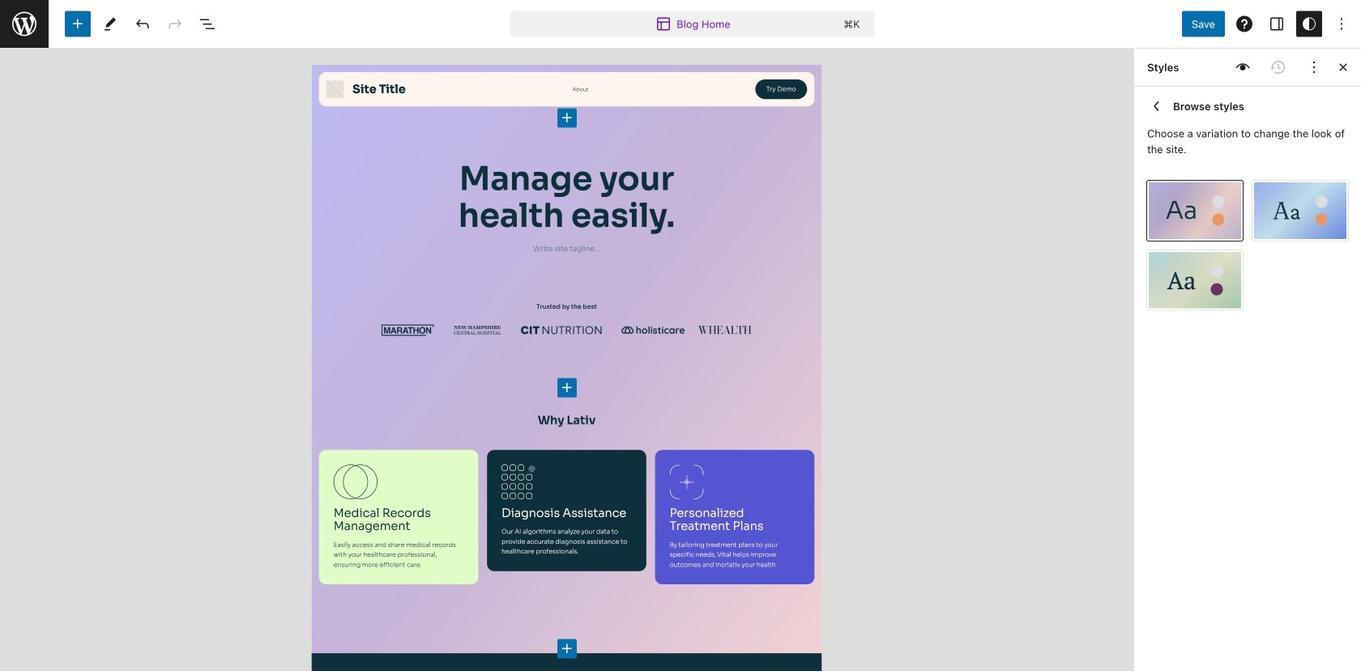 Task type: describe. For each thing, give the bounding box(es) containing it.
settings image
[[1268, 14, 1287, 34]]

1 add pattern image from the top
[[558, 108, 577, 128]]

back image
[[1148, 96, 1167, 116]]

toggle block inserter image
[[68, 14, 88, 34]]

undo image
[[133, 14, 152, 34]]

more image
[[1305, 58, 1325, 77]]

tools image
[[101, 14, 120, 34]]

revisions image
[[1269, 58, 1289, 77]]

2 add pattern image from the top
[[558, 639, 577, 659]]

editing template: blog home element
[[677, 17, 731, 31]]



Task type: vqa. For each thing, say whether or not it's contained in the screenshot.
Style Book icon
yes



Task type: locate. For each thing, give the bounding box(es) containing it.
add pattern image
[[558, 108, 577, 128], [558, 639, 577, 659]]

styles image
[[1300, 14, 1320, 34]]

editor top bar region
[[0, 0, 1362, 49]]

1 vertical spatial add pattern image
[[558, 639, 577, 659]]

close styles image
[[1334, 58, 1354, 77]]

options image
[[1333, 14, 1352, 34]]

add pattern image
[[558, 378, 577, 398]]

help image
[[1235, 14, 1255, 34]]

list view image
[[198, 14, 217, 34]]

style book image
[[1234, 58, 1253, 77]]

redo image
[[165, 14, 185, 34]]

0 vertical spatial add pattern image
[[558, 108, 577, 128]]



